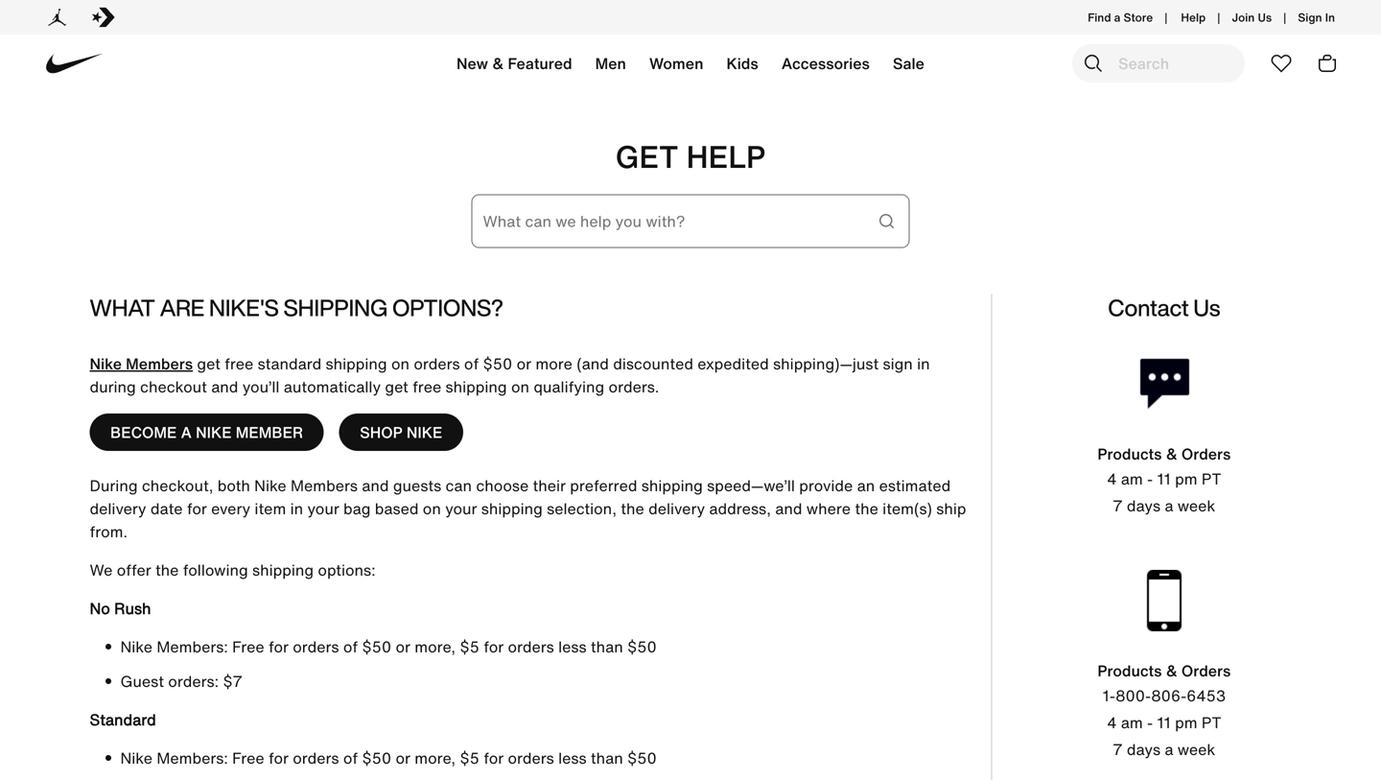 Task type: describe. For each thing, give the bounding box(es) containing it.
help
[[580, 210, 611, 233]]

no
[[90, 597, 110, 620]]

rush
[[114, 597, 151, 620]]

2 less from the top
[[559, 747, 587, 770]]

11 inside products & orders 4 am - 11 pm pt 7 days a week
[[1158, 468, 1172, 491]]

a inside products & orders 4 am - 11 pm pt 7 days a week
[[1165, 494, 1174, 517]]

preferred
[[570, 474, 638, 497]]

shop nike
[[360, 421, 443, 444]]

0 vertical spatial a
[[1115, 9, 1121, 26]]

address,
[[710, 497, 771, 520]]

$7
[[223, 670, 243, 693]]

contact us
[[1109, 291, 1221, 324]]

featured
[[508, 52, 573, 75]]

estimated
[[880, 474, 951, 497]]

0 horizontal spatial get
[[197, 352, 221, 375]]

get help link
[[616, 134, 766, 179]]

we
[[90, 559, 113, 582]]

bag
[[344, 497, 371, 520]]

orders.
[[609, 375, 660, 398]]

orders for 1-800-806-6453
[[1182, 659, 1232, 682]]

shop
[[360, 421, 403, 444]]

help
[[1182, 9, 1206, 26]]

1 your from the left
[[308, 497, 339, 520]]

shipping
[[284, 291, 388, 324]]

find a store link
[[1085, 1, 1158, 34]]

of inside get free standard shipping on orders of $50 or more (and discounted expedited shipping)—just sign in during checkout and you'll automatically get free shipping on qualifying orders.
[[464, 352, 479, 375]]

kids link
[[715, 40, 770, 94]]

get free standard shipping on orders of $50 or more (and discounted expedited shipping)—just sign in during checkout and you'll automatically get free shipping on qualifying orders.
[[90, 352, 931, 398]]

0 horizontal spatial free
[[225, 352, 254, 375]]

join us link
[[1233, 1, 1273, 34]]

2 horizontal spatial on
[[511, 375, 530, 398]]

nike down standard at the bottom of the page
[[120, 747, 153, 770]]

days inside products & orders 1-800-806-6453 4 am - 11 pm pt 7 days a week
[[1127, 738, 1161, 761]]

in inside get free standard shipping on orders of $50 or more (and discounted expedited shipping)—just sign in during checkout and you'll automatically get free shipping on qualifying orders.
[[918, 352, 931, 375]]

sign
[[1299, 9, 1323, 26]]

shop nike button
[[339, 414, 463, 451]]

accessories link
[[770, 40, 882, 94]]

men link
[[584, 40, 638, 94]]

what can we help you with?
[[483, 210, 686, 233]]

2 vertical spatial of
[[343, 747, 358, 770]]

orders:
[[168, 670, 219, 693]]

become a nike member button
[[90, 414, 324, 451]]

sign in button
[[1299, 1, 1336, 34]]

options:
[[318, 559, 376, 582]]

2 horizontal spatial and
[[776, 497, 803, 520]]

& for products & orders 1-800-806-6453 4 am - 11 pm pt 7 days a week
[[1167, 659, 1178, 682]]

during
[[90, 375, 136, 398]]

(and
[[577, 352, 609, 375]]

2 more, from the top
[[415, 747, 456, 770]]

more
[[536, 352, 573, 375]]

contact
[[1109, 291, 1190, 324]]

new & featured link
[[445, 40, 584, 94]]

1 vertical spatial or
[[396, 635, 411, 658]]

what
[[483, 210, 521, 233]]

men
[[596, 52, 627, 75]]

what
[[90, 291, 155, 324]]

kids
[[727, 52, 759, 75]]

both
[[218, 474, 250, 497]]

1 vertical spatial of
[[343, 635, 358, 658]]

you
[[616, 210, 642, 233]]

| for help
[[1218, 9, 1221, 26]]

an
[[858, 474, 875, 497]]

& for products & orders 4 am - 11 pm pt 7 days a week
[[1167, 443, 1178, 466]]

member
[[236, 421, 303, 444]]

$50 inside get free standard shipping on orders of $50 or more (and discounted expedited shipping)—just sign in during checkout and you'll automatically get free shipping on qualifying orders.
[[483, 352, 513, 375]]

join us
[[1233, 9, 1273, 26]]

2 horizontal spatial the
[[855, 497, 879, 520]]

get help
[[616, 134, 766, 179]]

ship
[[937, 497, 967, 520]]

help link
[[1174, 5, 1214, 30]]

during checkout, both nike members and guests can choose their preferred shipping speed—we'll provide an estimated delivery date for every item in your bag based on your shipping selection, the delivery address, and where the item(s) ship from.
[[90, 474, 967, 543]]

nike home page image
[[37, 26, 112, 101]]

in
[[1326, 9, 1336, 26]]

offer
[[117, 559, 151, 582]]

find a store
[[1088, 9, 1154, 26]]

item(s)
[[883, 497, 933, 520]]

products & orders 1-800-806-6453 4 am - 11 pm pt 7 days a week
[[1098, 659, 1232, 761]]

products for am
[[1098, 443, 1163, 466]]

expedited
[[698, 352, 769, 375]]

pt inside products & orders 1-800-806-6453 4 am - 11 pm pt 7 days a week
[[1202, 711, 1222, 734]]

0 vertical spatial members
[[126, 352, 193, 375]]

a inside products & orders 1-800-806-6453 4 am - 11 pm pt 7 days a week
[[1165, 738, 1174, 761]]

4 inside products & orders 1-800-806-6453 4 am - 11 pm pt 7 days a week
[[1108, 711, 1117, 734]]

become a nike member
[[110, 421, 303, 444]]

1 more, from the top
[[415, 635, 456, 658]]

find
[[1088, 9, 1112, 26]]

no rush
[[90, 597, 151, 620]]

on inside the during checkout, both nike members and guests can choose their preferred shipping speed—we'll provide an estimated delivery date for every item in your bag based on your shipping selection, the delivery address, and where the item(s) ship from.
[[423, 497, 441, 520]]

checkout
[[140, 375, 207, 398]]

standard
[[258, 352, 322, 375]]

jordan image
[[46, 6, 69, 29]]

shipping)—just
[[774, 352, 879, 375]]

you'll
[[243, 375, 280, 398]]

- inside products & orders 1-800-806-6453 4 am - 11 pm pt 7 days a week
[[1148, 711, 1154, 734]]

sign in
[[1299, 9, 1336, 26]]

products & orders 4 am - 11 pm pt 7 days a week
[[1098, 443, 1232, 517]]

accessories
[[782, 52, 870, 75]]

searchicon image
[[876, 212, 899, 230]]

0 vertical spatial can
[[525, 210, 552, 233]]

2 your from the left
[[445, 497, 477, 520]]

nike members
[[90, 352, 193, 375]]

0 horizontal spatial the
[[155, 559, 179, 582]]

every
[[211, 497, 251, 520]]

2 members: from the top
[[157, 747, 228, 770]]

choose
[[476, 474, 529, 497]]

1 free from the top
[[232, 635, 265, 658]]

members inside the during checkout, both nike members and guests can choose their preferred shipping speed—we'll provide an estimated delivery date for every item in your bag based on your shipping selection, the delivery address, and where the item(s) ship from.
[[291, 474, 358, 497]]

we
[[556, 210, 576, 233]]

0 horizontal spatial on
[[391, 352, 410, 375]]

shipping down item
[[252, 559, 314, 582]]

us for join us
[[1259, 9, 1273, 26]]

2 vertical spatial or
[[396, 747, 411, 770]]

options?
[[393, 291, 503, 324]]

women link
[[638, 40, 715, 94]]

and inside get free standard shipping on orders of $50 or more (and discounted expedited shipping)—just sign in during checkout and you'll automatically get free shipping on qualifying orders.
[[211, 375, 238, 398]]

help
[[687, 134, 766, 179]]

can inside the during checkout, both nike members and guests can choose their preferred shipping speed—we'll provide an estimated delivery date for every item in your bag based on your shipping selection, the delivery address, and where the item(s) ship from.
[[446, 474, 472, 497]]

standard
[[90, 708, 156, 731]]

1 nike members: free for orders of $50 or more, $5 for orders less than $50 from the top
[[120, 635, 657, 658]]

1 $5 from the top
[[460, 635, 480, 658]]

selection,
[[547, 497, 617, 520]]

am inside products & orders 4 am - 11 pm pt 7 days a week
[[1122, 468, 1144, 491]]

new
[[457, 52, 488, 75]]

days inside products & orders 4 am - 11 pm pt 7 days a week
[[1127, 494, 1161, 517]]

nike inside the during checkout, both nike members and guests can choose their preferred shipping speed—we'll provide an estimated delivery date for every item in your bag based on your shipping selection, the delivery address, and where the item(s) ship from.
[[254, 474, 287, 497]]

1 nike from the left
[[196, 421, 232, 444]]



Task type: vqa. For each thing, say whether or not it's contained in the screenshot.
PRODUCTS
yes



Task type: locate. For each thing, give the bounding box(es) containing it.
1 vertical spatial 4
[[1108, 711, 1117, 734]]

week inside products & orders 4 am - 11 pm pt 7 days a week
[[1178, 494, 1216, 517]]

1 horizontal spatial the
[[621, 497, 645, 520]]

1 vertical spatial can
[[446, 474, 472, 497]]

1 week from the top
[[1178, 494, 1216, 517]]

800-
[[1116, 684, 1152, 707]]

2 free from the top
[[232, 747, 265, 770]]

or
[[517, 352, 532, 375], [396, 635, 411, 658], [396, 747, 411, 770]]

the right 'offer'
[[155, 559, 179, 582]]

1 vertical spatial pt
[[1202, 711, 1222, 734]]

1 horizontal spatial nike
[[407, 421, 443, 444]]

1 vertical spatial free
[[232, 747, 265, 770]]

for inside the during checkout, both nike members and guests can choose their preferred shipping speed—we'll provide an estimated delivery date for every item in your bag based on your shipping selection, the delivery address, and where the item(s) ship from.
[[187, 497, 207, 520]]

in inside the during checkout, both nike members and guests can choose their preferred shipping speed—we'll provide an estimated delivery date for every item in your bag based on your shipping selection, the delivery address, and where the item(s) ship from.
[[290, 497, 303, 520]]

pt inside products & orders 4 am - 11 pm pt 7 days a week
[[1202, 468, 1222, 491]]

0 vertical spatial nike members: free for orders of $50 or more, $5 for orders less than $50
[[120, 635, 657, 658]]

following
[[183, 559, 248, 582]]

products inside products & orders 1-800-806-6453 4 am - 11 pm pt 7 days a week
[[1098, 659, 1163, 682]]

0 horizontal spatial |
[[1165, 9, 1168, 26]]

1 horizontal spatial on
[[423, 497, 441, 520]]

during
[[90, 474, 138, 497]]

free up $7
[[232, 635, 265, 658]]

2 week from the top
[[1178, 738, 1216, 761]]

shipping right preferred
[[642, 474, 703, 497]]

orders
[[1182, 443, 1232, 466], [1182, 659, 1232, 682]]

| left join
[[1218, 9, 1221, 26]]

1 11 from the top
[[1158, 468, 1172, 491]]

0 vertical spatial less
[[559, 635, 587, 658]]

provide
[[800, 474, 853, 497]]

2 horizontal spatial |
[[1284, 9, 1287, 26]]

1 vertical spatial nike members: free for orders of $50 or more, $5 for orders less than $50
[[120, 747, 657, 770]]

sign
[[883, 352, 913, 375]]

on left more
[[511, 375, 530, 398]]

free left standard
[[225, 352, 254, 375]]

on right based
[[423, 497, 441, 520]]

- inside products & orders 4 am - 11 pm pt 7 days a week
[[1148, 468, 1154, 491]]

4
[[1108, 468, 1117, 491], [1108, 711, 1117, 734]]

products & orders image
[[1134, 353, 1196, 415], [1134, 570, 1196, 632]]

your left bag
[[308, 497, 339, 520]]

days
[[1127, 494, 1161, 517], [1127, 738, 1161, 761]]

nike's
[[209, 291, 279, 324]]

0 vertical spatial week
[[1178, 494, 1216, 517]]

converse image
[[92, 6, 115, 29]]

3 | from the left
[[1284, 9, 1287, 26]]

the right the selection,
[[621, 497, 645, 520]]

0 vertical spatial pm
[[1176, 468, 1198, 491]]

and left where
[[776, 497, 803, 520]]

orders for 4 am - 11 pm pt
[[1182, 443, 1232, 466]]

7 inside products & orders 1-800-806-6453 4 am - 11 pm pt 7 days a week
[[1114, 738, 1123, 761]]

am inside products & orders 1-800-806-6453 4 am - 11 pm pt 7 days a week
[[1122, 711, 1144, 734]]

1 vertical spatial 11
[[1158, 711, 1172, 734]]

2 $5 from the top
[[460, 747, 480, 770]]

delivery
[[90, 497, 146, 520], [649, 497, 705, 520]]

0 vertical spatial orders
[[1182, 443, 1232, 466]]

7 inside products & orders 4 am - 11 pm pt 7 days a week
[[1114, 494, 1123, 517]]

get
[[197, 352, 221, 375], [385, 375, 409, 398]]

What can we help you with? text field
[[471, 194, 876, 248]]

sale link
[[882, 40, 937, 94]]

2 4 from the top
[[1108, 711, 1117, 734]]

| for join us
[[1284, 9, 1287, 26]]

2 products & orders image from the top
[[1134, 570, 1196, 632]]

and
[[211, 375, 238, 398], [362, 474, 389, 497], [776, 497, 803, 520]]

automatically
[[284, 375, 381, 398]]

join
[[1233, 9, 1256, 26]]

in
[[918, 352, 931, 375], [290, 497, 303, 520]]

us for contact us
[[1194, 291, 1221, 324]]

members
[[126, 352, 193, 375], [291, 474, 358, 497]]

the
[[621, 497, 645, 520], [855, 497, 879, 520], [155, 559, 179, 582]]

11 inside products & orders 1-800-806-6453 4 am - 11 pm pt 7 days a week
[[1158, 711, 1172, 734]]

products for 800-
[[1098, 659, 1163, 682]]

0 vertical spatial 11
[[1158, 468, 1172, 491]]

0 vertical spatial members:
[[157, 635, 228, 658]]

in right sign
[[918, 352, 931, 375]]

1 | from the left
[[1165, 9, 1168, 26]]

can left we
[[525, 210, 552, 233]]

& for new & featured
[[492, 52, 504, 75]]

| left sign
[[1284, 9, 1287, 26]]

1 - from the top
[[1148, 468, 1154, 491]]

-
[[1148, 468, 1154, 491], [1148, 711, 1154, 734]]

their
[[533, 474, 566, 497]]

1 vertical spatial orders
[[1182, 659, 1232, 682]]

2 orders from the top
[[1182, 659, 1232, 682]]

for
[[187, 497, 207, 520], [269, 635, 289, 658], [484, 635, 504, 658], [269, 747, 289, 770], [484, 747, 504, 770]]

less
[[559, 635, 587, 658], [559, 747, 587, 770]]

item
[[255, 497, 286, 520]]

0 vertical spatial us
[[1259, 9, 1273, 26]]

become
[[110, 421, 177, 444]]

what are nike's shipping options?
[[90, 291, 503, 324]]

2 vertical spatial a
[[1165, 738, 1174, 761]]

& inside products & orders 4 am - 11 pm pt 7 days a week
[[1167, 443, 1178, 466]]

2 vertical spatial &
[[1167, 659, 1178, 682]]

0 horizontal spatial members
[[126, 352, 193, 375]]

1 vertical spatial than
[[591, 747, 623, 770]]

guest
[[120, 670, 164, 693]]

1 vertical spatial in
[[290, 497, 303, 520]]

us right join
[[1259, 9, 1273, 26]]

than
[[591, 635, 623, 658], [591, 747, 623, 770]]

get up shop nike
[[385, 375, 409, 398]]

Search Products text field
[[1073, 44, 1246, 83]]

6453
[[1187, 684, 1227, 707]]

1 vertical spatial week
[[1178, 738, 1216, 761]]

& inside products & orders 1-800-806-6453 4 am - 11 pm pt 7 days a week
[[1167, 659, 1178, 682]]

0 horizontal spatial nike
[[196, 421, 232, 444]]

delivery left date
[[90, 497, 146, 520]]

members right item
[[291, 474, 358, 497]]

nike right the shop
[[407, 421, 443, 444]]

0 vertical spatial &
[[492, 52, 504, 75]]

2 7 from the top
[[1114, 738, 1123, 761]]

0 vertical spatial in
[[918, 352, 931, 375]]

0 vertical spatial of
[[464, 352, 479, 375]]

1 vertical spatial 7
[[1114, 738, 1123, 761]]

or inside get free standard shipping on orders of $50 or more (and discounted expedited shipping)—just sign in during checkout and you'll automatically get free shipping on qualifying orders.
[[517, 352, 532, 375]]

&
[[492, 52, 504, 75], [1167, 443, 1178, 466], [1167, 659, 1178, 682]]

where
[[807, 497, 851, 520]]

menu bar
[[326, 38, 1056, 96]]

nike members: free for orders of $50 or more, $5 for orders less than $50
[[120, 635, 657, 658], [120, 747, 657, 770]]

can
[[525, 210, 552, 233], [446, 474, 472, 497]]

nike up guest
[[120, 635, 153, 658]]

0 horizontal spatial can
[[446, 474, 472, 497]]

free down $7
[[232, 747, 265, 770]]

1 vertical spatial products
[[1098, 659, 1163, 682]]

1 horizontal spatial get
[[385, 375, 409, 398]]

| for find a store
[[1165, 9, 1168, 26]]

of
[[464, 352, 479, 375], [343, 635, 358, 658], [343, 747, 358, 770]]

your right guests
[[445, 497, 477, 520]]

orders inside products & orders 4 am - 11 pm pt 7 days a week
[[1182, 443, 1232, 466]]

$5
[[460, 635, 480, 658], [460, 747, 480, 770]]

with?
[[646, 210, 686, 233]]

products
[[1098, 443, 1163, 466], [1098, 659, 1163, 682]]

0 vertical spatial -
[[1148, 468, 1154, 491]]

1 products from the top
[[1098, 443, 1163, 466]]

806-
[[1152, 684, 1187, 707]]

nike members link
[[90, 352, 193, 375]]

us right contact
[[1194, 291, 1221, 324]]

in right item
[[290, 497, 303, 520]]

discounted
[[613, 352, 694, 375]]

2 11 from the top
[[1158, 711, 1172, 734]]

2 delivery from the left
[[649, 497, 705, 520]]

1 horizontal spatial and
[[362, 474, 389, 497]]

1 vertical spatial less
[[559, 747, 587, 770]]

week inside products & orders 1-800-806-6453 4 am - 11 pm pt 7 days a week
[[1178, 738, 1216, 761]]

pm inside products & orders 4 am - 11 pm pt 7 days a week
[[1176, 468, 1198, 491]]

members: down orders:
[[157, 747, 228, 770]]

0 vertical spatial pt
[[1202, 468, 1222, 491]]

1 horizontal spatial |
[[1218, 9, 1221, 26]]

the right where
[[855, 497, 879, 520]]

2 pm from the top
[[1176, 711, 1198, 734]]

1 pm from the top
[[1176, 468, 1198, 491]]

1 delivery from the left
[[90, 497, 146, 520]]

11
[[1158, 468, 1172, 491], [1158, 711, 1172, 734]]

0 vertical spatial $5
[[460, 635, 480, 658]]

0 vertical spatial 7
[[1114, 494, 1123, 517]]

1 7 from the top
[[1114, 494, 1123, 517]]

1 products & orders image from the top
[[1134, 353, 1196, 415]]

1 days from the top
[[1127, 494, 1161, 517]]

shipping left the selection,
[[481, 497, 543, 520]]

& inside menu bar
[[492, 52, 504, 75]]

members down are
[[126, 352, 193, 375]]

1 than from the top
[[591, 635, 623, 658]]

2 pt from the top
[[1202, 711, 1222, 734]]

1 4 from the top
[[1108, 468, 1117, 491]]

from.
[[90, 520, 128, 543]]

shipping down 'shipping'
[[326, 352, 387, 375]]

1 am from the top
[[1122, 468, 1144, 491]]

2 | from the left
[[1218, 9, 1221, 26]]

favorites image
[[1271, 52, 1294, 75]]

1 vertical spatial a
[[1165, 494, 1174, 517]]

pm inside products & orders 1-800-806-6453 4 am - 11 pm pt 7 days a week
[[1176, 711, 1198, 734]]

products & orders image for 806-
[[1134, 570, 1196, 632]]

nike down what
[[90, 352, 122, 375]]

2 than from the top
[[591, 747, 623, 770]]

2 - from the top
[[1148, 711, 1154, 734]]

1 horizontal spatial can
[[525, 210, 552, 233]]

delivery left address,
[[649, 497, 705, 520]]

more,
[[415, 635, 456, 658], [415, 747, 456, 770]]

0 vertical spatial more,
[[415, 635, 456, 658]]

1 orders from the top
[[1182, 443, 1232, 466]]

on
[[391, 352, 410, 375], [511, 375, 530, 398], [423, 497, 441, 520]]

1 vertical spatial products & orders image
[[1134, 570, 1196, 632]]

2 products from the top
[[1098, 659, 1163, 682]]

pt
[[1202, 468, 1222, 491], [1202, 711, 1222, 734]]

0 horizontal spatial delivery
[[90, 497, 146, 520]]

1 vertical spatial &
[[1167, 443, 1178, 466]]

menu bar containing new & featured
[[326, 38, 1056, 96]]

and left you'll
[[211, 375, 238, 398]]

members: up orders:
[[157, 635, 228, 658]]

1 vertical spatial -
[[1148, 711, 1154, 734]]

1 vertical spatial members
[[291, 474, 358, 497]]

1-
[[1103, 684, 1116, 707]]

1 vertical spatial more,
[[415, 747, 456, 770]]

0 vertical spatial or
[[517, 352, 532, 375]]

1 members: from the top
[[157, 635, 228, 658]]

products & orders image down contact us
[[1134, 353, 1196, 415]]

am
[[1122, 468, 1144, 491], [1122, 711, 1144, 734]]

products & orders image for -
[[1134, 353, 1196, 415]]

on up 'shop nike' button
[[391, 352, 410, 375]]

0 vertical spatial free
[[232, 635, 265, 658]]

1 horizontal spatial members
[[291, 474, 358, 497]]

2 am from the top
[[1122, 711, 1144, 734]]

us
[[1259, 9, 1273, 26], [1194, 291, 1221, 324]]

1 horizontal spatial delivery
[[649, 497, 705, 520]]

women
[[650, 52, 704, 75]]

|
[[1165, 9, 1168, 26], [1218, 9, 1221, 26], [1284, 9, 1287, 26]]

based
[[375, 497, 419, 520]]

products inside products & orders 4 am - 11 pm pt 7 days a week
[[1098, 443, 1163, 466]]

1 horizontal spatial in
[[918, 352, 931, 375]]

nike
[[196, 421, 232, 444], [407, 421, 443, 444]]

week
[[1178, 494, 1216, 517], [1178, 738, 1216, 761]]

1 vertical spatial am
[[1122, 711, 1144, 734]]

open search modal image
[[1082, 52, 1105, 75]]

members:
[[157, 635, 228, 658], [157, 747, 228, 770]]

orders inside products & orders 1-800-806-6453 4 am - 11 pm pt 7 days a week
[[1182, 659, 1232, 682]]

qualifying
[[534, 375, 605, 398]]

| left help
[[1165, 9, 1168, 26]]

1 horizontal spatial us
[[1259, 9, 1273, 26]]

are
[[160, 291, 204, 324]]

1 horizontal spatial free
[[413, 375, 442, 398]]

your
[[308, 497, 339, 520], [445, 497, 477, 520]]

1 vertical spatial $5
[[460, 747, 480, 770]]

free up shop nike
[[413, 375, 442, 398]]

products & orders image up 806-
[[1134, 570, 1196, 632]]

2 nike from the left
[[407, 421, 443, 444]]

0 vertical spatial products & orders image
[[1134, 353, 1196, 415]]

store
[[1124, 9, 1154, 26]]

1 vertical spatial members:
[[157, 747, 228, 770]]

1 vertical spatial pm
[[1176, 711, 1198, 734]]

1 vertical spatial days
[[1127, 738, 1161, 761]]

0 horizontal spatial and
[[211, 375, 238, 398]]

orders inside get free standard shipping on orders of $50 or more (and discounted expedited shipping)—just sign in during checkout and you'll automatically get free shipping on qualifying orders.
[[414, 352, 460, 375]]

1 vertical spatial us
[[1194, 291, 1221, 324]]

0 horizontal spatial us
[[1194, 291, 1221, 324]]

2 days from the top
[[1127, 738, 1161, 761]]

1 horizontal spatial your
[[445, 497, 477, 520]]

0 vertical spatial days
[[1127, 494, 1161, 517]]

1 pt from the top
[[1202, 468, 1222, 491]]

get left you'll
[[197, 352, 221, 375]]

1 less from the top
[[559, 635, 587, 658]]

4 inside products & orders 4 am - 11 pm pt 7 days a week
[[1108, 468, 1117, 491]]

shipping left more
[[446, 375, 507, 398]]

0 vertical spatial am
[[1122, 468, 1144, 491]]

and left guests
[[362, 474, 389, 497]]

nike right a
[[196, 421, 232, 444]]

nike right both
[[254, 474, 287, 497]]

0 vertical spatial products
[[1098, 443, 1163, 466]]

guests
[[393, 474, 442, 497]]

date
[[150, 497, 183, 520]]

free
[[225, 352, 254, 375], [413, 375, 442, 398]]

get
[[616, 134, 679, 179]]

can right guests
[[446, 474, 472, 497]]

0 vertical spatial than
[[591, 635, 623, 658]]

2 nike members: free for orders of $50 or more, $5 for orders less than $50 from the top
[[120, 747, 657, 770]]

0 vertical spatial 4
[[1108, 468, 1117, 491]]

0 horizontal spatial your
[[308, 497, 339, 520]]

0 horizontal spatial in
[[290, 497, 303, 520]]

speed—we'll
[[707, 474, 795, 497]]

a
[[181, 421, 192, 444]]



